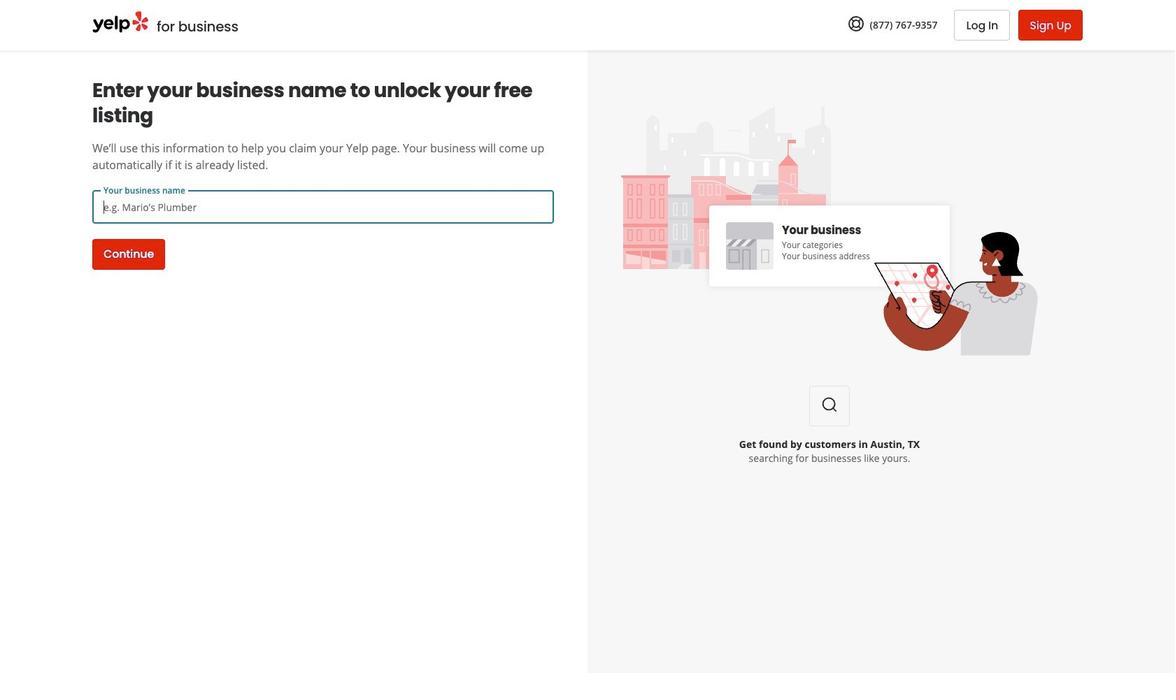 Task type: locate. For each thing, give the bounding box(es) containing it.
24 support outline v2 image
[[848, 16, 865, 32]]

form
[[92, 185, 554, 270]]

24 search v2 image
[[822, 397, 838, 414]]



Task type: describe. For each thing, give the bounding box(es) containing it.
e.g. Mario's Plumber text field
[[92, 190, 554, 224]]



Task type: vqa. For each thing, say whether or not it's contained in the screenshot.
Back
no



